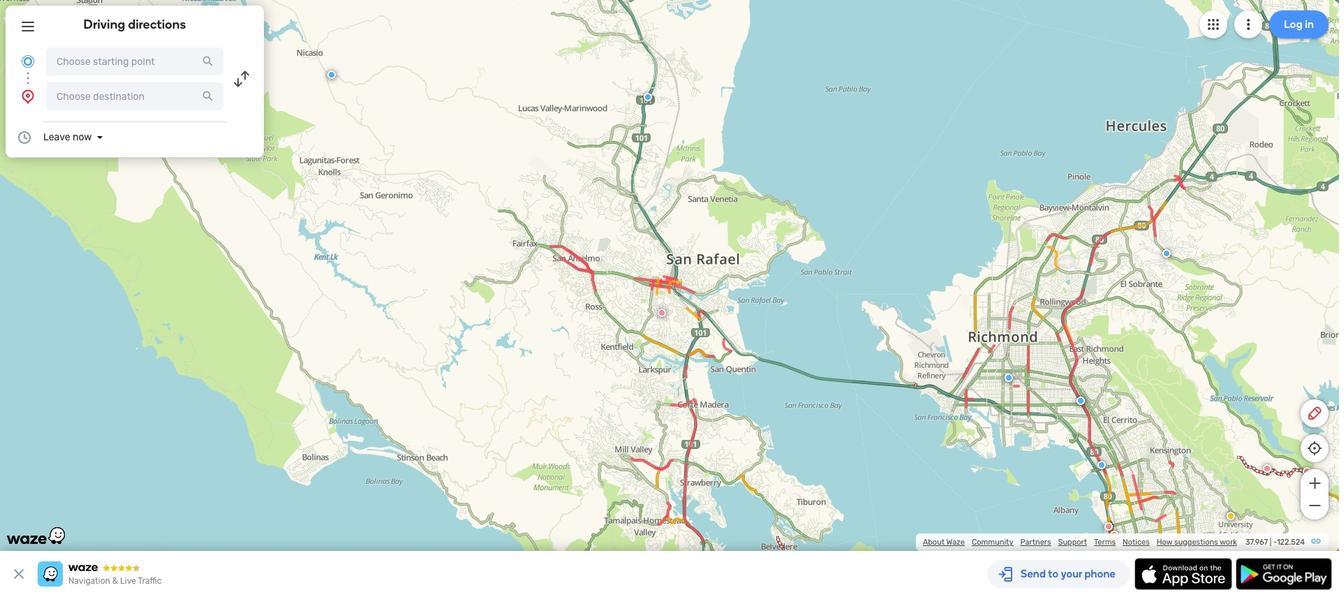Task type: vqa. For each thing, say whether or not it's contained in the screenshot.
10:00
no



Task type: describe. For each thing, give the bounding box(es) containing it.
2 vertical spatial road closed image
[[1110, 531, 1119, 539]]

suggestions
[[1175, 538, 1218, 547]]

clock image
[[16, 129, 33, 146]]

traffic
[[138, 576, 162, 586]]

0 horizontal spatial road closed image
[[1105, 522, 1113, 531]]

0 vertical spatial road closed image
[[658, 309, 666, 317]]

navigation & live traffic
[[68, 576, 162, 586]]

terms link
[[1094, 538, 1116, 547]]

|
[[1270, 538, 1272, 547]]

leave
[[43, 131, 70, 143]]

pencil image
[[1307, 405, 1323, 422]]

122.524
[[1277, 538, 1305, 547]]

directions
[[128, 17, 186, 32]]

driving
[[83, 17, 125, 32]]

leave now
[[43, 131, 92, 143]]

&
[[112, 576, 118, 586]]

how suggestions work link
[[1157, 538, 1237, 547]]

37.967
[[1246, 538, 1268, 547]]

support link
[[1058, 538, 1087, 547]]

Choose starting point text field
[[46, 47, 223, 75]]

zoom out image
[[1306, 497, 1324, 514]]

live
[[120, 576, 136, 586]]

waze
[[947, 538, 965, 547]]



Task type: locate. For each thing, give the bounding box(es) containing it.
driving directions
[[83, 17, 186, 32]]

road closed image
[[1263, 464, 1272, 473], [1105, 522, 1113, 531]]

notices link
[[1123, 538, 1150, 547]]

navigation
[[68, 576, 110, 586]]

1 vertical spatial police image
[[644, 93, 652, 101]]

now
[[73, 131, 92, 143]]

partners
[[1021, 538, 1051, 547]]

-
[[1274, 538, 1277, 547]]

partners link
[[1021, 538, 1051, 547]]

notices
[[1123, 538, 1150, 547]]

37.967 | -122.524
[[1246, 538, 1305, 547]]

work
[[1220, 538, 1237, 547]]

x image
[[10, 566, 27, 582]]

1 horizontal spatial road closed image
[[1110, 531, 1119, 539]]

1 vertical spatial road closed image
[[1303, 467, 1311, 476]]

Choose destination text field
[[46, 82, 223, 110]]

terms
[[1094, 538, 1116, 547]]

road closed image
[[658, 309, 666, 317], [1303, 467, 1311, 476], [1110, 531, 1119, 539]]

about
[[923, 538, 945, 547]]

community
[[972, 538, 1014, 547]]

current location image
[[20, 53, 36, 70]]

hazard image
[[1227, 512, 1235, 520]]

1 horizontal spatial road closed image
[[1263, 464, 1272, 473]]

community link
[[972, 538, 1014, 547]]

1 horizontal spatial police image
[[644, 93, 652, 101]]

police image
[[1163, 249, 1171, 258], [1005, 374, 1013, 382], [1077, 397, 1085, 405], [1098, 461, 1106, 469]]

police image
[[328, 71, 336, 79], [644, 93, 652, 101]]

0 vertical spatial road closed image
[[1263, 464, 1272, 473]]

location image
[[20, 88, 36, 105]]

how
[[1157, 538, 1173, 547]]

support
[[1058, 538, 1087, 547]]

1 vertical spatial road closed image
[[1105, 522, 1113, 531]]

about waze community partners support terms notices how suggestions work
[[923, 538, 1237, 547]]

0 horizontal spatial road closed image
[[658, 309, 666, 317]]

0 horizontal spatial police image
[[328, 71, 336, 79]]

link image
[[1311, 536, 1322, 547]]

zoom in image
[[1306, 475, 1324, 492]]

about waze link
[[923, 538, 965, 547]]

2 horizontal spatial road closed image
[[1303, 467, 1311, 476]]

0 vertical spatial police image
[[328, 71, 336, 79]]



